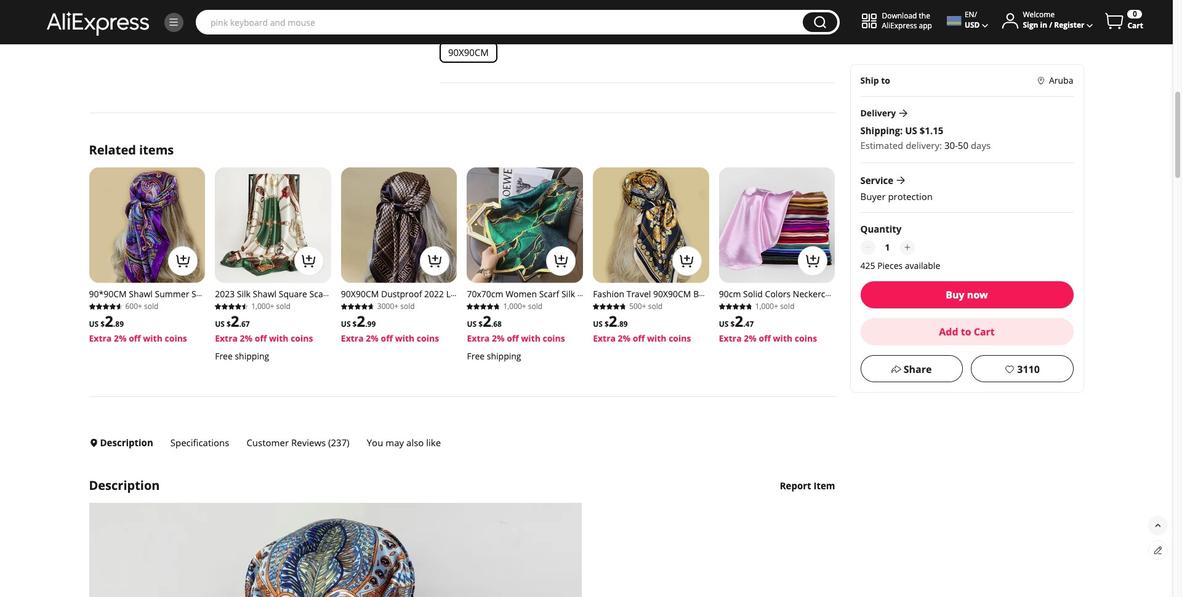Task type: vqa. For each thing, say whether or not it's contained in the screenshot.
top Sunscreen
yes



Task type: locate. For each thing, give the bounding box(es) containing it.
3 coins from the left
[[417, 333, 439, 344]]

0 vertical spatial hijab
[[729, 300, 750, 312]]

1 horizontal spatial free
[[467, 350, 485, 362]]

1 shipping from the left
[[235, 350, 269, 362]]

None text field
[[878, 240, 898, 255]]

coins left the mn
[[291, 333, 313, 344]]

1 bandana from the left
[[89, 336, 125, 348]]

new down headcloth
[[159, 324, 177, 336]]

travel
[[627, 288, 651, 300]]

hair left scarv
[[792, 312, 809, 324]]

1 horizontal spatial to
[[961, 325, 972, 339]]

2 horizontal spatial women
[[790, 300, 821, 312]]

3 2 from the left
[[357, 311, 365, 332]]

. inside us $ 2 . 99 extra 2% off with coins
[[365, 319, 367, 330]]

2 horizontal spatial hair
[[792, 312, 809, 324]]

2 horizontal spatial female
[[730, 324, 759, 336]]

extra down nd
[[467, 333, 490, 344]]

2 horizontal spatial shawl
[[341, 336, 365, 348]]

1 free from the left
[[215, 350, 233, 362]]

headband up head
[[285, 300, 327, 312]]

women
[[506, 288, 537, 300], [230, 300, 262, 312], [790, 300, 821, 312]]

2 with from the left
[[269, 333, 289, 344]]

register
[[1054, 20, 1085, 30]]

1sqid_b image
[[168, 17, 179, 28]]

grade
[[97, 324, 122, 336]]

4 2% from the left
[[492, 333, 505, 344]]

us down "eeling"
[[467, 319, 477, 330]]

anna
[[341, 312, 361, 324]]

square
[[279, 288, 307, 300], [123, 300, 152, 312], [405, 300, 434, 312], [535, 300, 563, 312], [762, 324, 790, 336], [615, 336, 643, 348]]

2 free from the left
[[467, 350, 485, 362]]

you may also like
[[367, 437, 443, 449]]

sunscreen inside fashion travel 90x90cm ban dannas popular new style si lk scarves four seasons bea ch sunscreen shawls luxury print square kerchief
[[605, 324, 647, 336]]

free inside 'us $ 2 . 67 extra 2% off with coins free shipping'
[[215, 350, 233, 362]]

0 horizontal spatial female
[[277, 324, 306, 336]]

0 horizontal spatial for
[[215, 300, 228, 312]]

1 horizontal spatial ban
[[694, 288, 709, 300]]

1,000+ up neckerchief
[[251, 301, 274, 312]]

shawl
[[129, 288, 153, 300], [253, 288, 277, 300], [341, 336, 365, 348]]

$ for ef
[[731, 319, 735, 330]]

/ right in
[[1050, 20, 1053, 30]]

0 horizontal spatial free
[[215, 350, 233, 362]]

$ inside 'us $ 2 . 67 extra 2% off with coins free shipping'
[[227, 319, 231, 330]]

us inside us $ 2 . 47 extra 2% off with coins
[[719, 319, 729, 330]]

shawls down seasons
[[649, 324, 677, 336]]

items
[[139, 141, 174, 158]]

5 2% from the left
[[618, 333, 631, 344]]

fashion inside fashion travel 90x90cm ban dannas popular new style si lk scarves four seasons bea ch sunscreen shawls luxury print square kerchief
[[593, 288, 624, 300]]

us down xury at left bottom
[[341, 319, 351, 330]]

89 right emale
[[115, 319, 124, 330]]

6 coins from the left
[[795, 333, 817, 344]]

1 horizontal spatial hair
[[493, 300, 510, 312]]

free for us $ 2 . 67 extra 2% off with coins free shipping
[[215, 350, 233, 362]]

0 horizontal spatial bandanna
[[398, 336, 439, 348]]

3 sold from the left
[[400, 301, 415, 312]]

coins for 90cm solid colors neckerchi ef hijab scarf for women sil k satin headband hair scarv es female square shawls he ad scarfs for ladies
[[795, 333, 817, 344]]

coins for 90x90cm dustproof 2022 lu xury sunscreen square band anna fashion kerchief autu mn female silk scarves print shawl foulard bandanna
[[417, 333, 439, 344]]

female inside 90cm solid colors neckerchi ef hijab scarf for women sil k satin headband hair scarv es female square shawls he ad scarfs for ladies
[[730, 324, 759, 336]]

1 female from the left
[[277, 324, 306, 336]]

2022
[[424, 288, 444, 300]]

extra down 'anna'
[[341, 333, 364, 344]]

report item link
[[780, 469, 835, 503]]

sunscreen down four
[[605, 324, 647, 336]]

coins inside us $ 2 . 68 extra 2% off with coins free shipping
[[543, 333, 565, 344]]

shipping down neckerchief
[[235, 350, 269, 362]]

2 shipping from the left
[[487, 350, 521, 362]]

0 vertical spatial muffler
[[549, 312, 579, 324]]

nd
[[467, 312, 478, 324]]

89 for scarf
[[115, 319, 124, 330]]

0 vertical spatial popular
[[625, 300, 656, 312]]

1 horizontal spatial bandana
[[243, 336, 279, 348]]

2 1,000+ from the left
[[503, 301, 526, 312]]

1 vertical spatial to
[[961, 325, 972, 339]]

0 horizontal spatial 89
[[115, 319, 124, 330]]

coins left he
[[795, 333, 817, 344]]

bandana down neckerchief
[[243, 336, 279, 348]]

add
[[939, 325, 959, 339]]

$ for dannas
[[605, 319, 609, 330]]

hair up head
[[293, 312, 310, 324]]

attendants
[[520, 324, 564, 336]]

1 horizontal spatial female
[[357, 324, 386, 336]]

bea
[[691, 312, 706, 324]]

to for add
[[961, 325, 972, 339]]

$ right h-
[[101, 319, 105, 330]]

$ right the "ch" at the bottom right of page
[[605, 319, 609, 330]]

0 horizontal spatial satin
[[248, 312, 268, 324]]

us inside 'us $ 2 . 67 extra 2% off with coins free shipping'
[[215, 319, 225, 330]]

0 horizontal spatial f
[[197, 300, 202, 312]]

square left bra
[[535, 300, 563, 312]]

popular
[[625, 300, 656, 312], [127, 336, 159, 348]]

89 for scarves
[[619, 319, 628, 330]]

1 2 from the left
[[105, 311, 113, 332]]

5 $ from the left
[[605, 319, 609, 330]]

5 extra from the left
[[593, 333, 616, 344]]

coins inside us $ 2 . 47 extra 2% off with coins
[[795, 333, 817, 344]]

3 off from the left
[[381, 333, 393, 344]]

office
[[480, 312, 504, 324]]

female up foulard at the left bottom of the page
[[357, 324, 386, 336]]

shawls
[[649, 324, 677, 336], [792, 324, 820, 336]]

2% for fashion travel 90x90cm ban dannas popular new style si lk scarves four seasons bea ch sunscreen shawls luxury print square kerchief
[[618, 333, 631, 344]]

. right ds
[[239, 319, 241, 330]]

1,000+ sold for print
[[251, 301, 291, 312]]

ad
[[719, 336, 729, 348]]

1 horizontal spatial 89
[[619, 319, 628, 330]]

0 horizontal spatial us $ 2 . 89 extra 2% off with coins
[[89, 311, 187, 344]]

cart right add
[[974, 325, 995, 339]]

2% down 99
[[366, 333, 379, 344]]

f up bra
[[577, 288, 582, 300]]

off for 90cm solid colors neckerchi ef hijab scarf for women sil k satin headband hair scarv es female square shawls he ad scarfs for ladies
[[759, 333, 771, 344]]

square up 'us $ 2 . 67 extra 2% off with coins free shipping'
[[279, 288, 307, 300]]

2% for 90*90cm shawl summer su nscreen square headcloth f emale silk scarf fashion hig h-grade kerchief new print bandana popular muffler
[[114, 333, 127, 344]]

4 sold from the left
[[528, 301, 543, 312]]

$ inside us $ 2 . 47 extra 2% off with coins
[[731, 319, 735, 330]]

. down dannas
[[617, 319, 619, 330]]

$ for nscreen
[[101, 319, 105, 330]]

wrap
[[531, 336, 551, 348]]

1 horizontal spatial 1,000+ sold
[[503, 301, 543, 312]]

2 horizontal spatial kerchief
[[645, 336, 678, 348]]

1,000+ for scarf
[[756, 301, 778, 312]]

sold for colors
[[780, 301, 795, 312]]

0 vertical spatial headband
[[285, 300, 327, 312]]

square down 2022
[[405, 300, 434, 312]]

/
[[975, 9, 977, 20], [1050, 20, 1053, 30]]

1 off from the left
[[129, 333, 141, 344]]

1 horizontal spatial fashion
[[363, 312, 395, 324]]

1 extra from the left
[[89, 333, 112, 344]]

1 horizontal spatial bandanna
[[506, 312, 547, 324]]

us $ 2 . 89 extra 2% off with coins
[[89, 311, 187, 344], [593, 311, 691, 344]]

off for 90*90cm shawl summer su nscreen square headcloth f emale silk scarf fashion hig h-grade kerchief new print bandana popular muffler
[[129, 333, 141, 344]]

1 horizontal spatial satin
[[726, 312, 746, 324]]

1 2% from the left
[[114, 333, 127, 344]]

. inside 'us $ 2 . 67 extra 2% off with coins free shipping'
[[239, 319, 241, 330]]

1 shawls from the left
[[649, 324, 677, 336]]

cart inside button
[[974, 325, 995, 339]]

sold for shawl
[[276, 301, 291, 312]]

1 horizontal spatial new
[[659, 300, 677, 312]]

ban inside 2023 silk shawl square scarf for women print headband foulard satin hijab hair ban ds neckerchief female head wraps bandana
[[312, 312, 328, 324]]

1 horizontal spatial scarves
[[602, 312, 633, 324]]

2 left 99
[[357, 311, 365, 332]]

0 vertical spatial ban
[[694, 288, 709, 300]]

0 vertical spatial description
[[100, 437, 153, 449]]

download
[[882, 10, 917, 21]]

estimated
[[861, 139, 904, 152]]

1,000+ up flight
[[503, 301, 526, 312]]

2 inside us $ 2 . 47 extra 2% off with coins
[[735, 311, 743, 332]]

1 us $ 2 . 89 extra 2% off with coins from the left
[[89, 311, 187, 344]]

scarf down solid on the right
[[752, 300, 772, 312]]

2 shawls from the left
[[792, 324, 820, 336]]

women inside 2023 silk shawl square scarf for women print headband foulard satin hijab hair ban ds neckerchief female head wraps bandana
[[230, 300, 262, 312]]

89
[[115, 319, 124, 330], [619, 319, 628, 330]]

0 horizontal spatial headband
[[285, 300, 327, 312]]

free down wraps
[[215, 350, 233, 362]]

print inside 90*90cm shawl summer su nscreen square headcloth f emale silk scarf fashion hig h-grade kerchief new print bandana popular muffler
[[180, 324, 199, 336]]

sold for scarf
[[528, 301, 543, 312]]

1 vertical spatial headband
[[748, 312, 790, 324]]

4 extra from the left
[[467, 333, 490, 344]]

0 horizontal spatial women
[[230, 300, 262, 312]]

2 coins from the left
[[291, 333, 313, 344]]

1 horizontal spatial kerchief
[[397, 312, 430, 324]]

off inside us $ 2 . 99 extra 2% off with coins
[[381, 333, 393, 344]]

extra down k
[[719, 333, 742, 344]]

en
[[965, 9, 975, 20]]

2 satin from the left
[[726, 312, 746, 324]]

0 horizontal spatial 1,000+ sold
[[251, 301, 291, 312]]

extra inside us $ 2 . 68 extra 2% off with coins free shipping
[[467, 333, 490, 344]]

scarv
[[811, 312, 833, 324]]

1 horizontal spatial hijab
[[729, 300, 750, 312]]

hair inside 70x70cm women scarf silk f eeling hair neck square bra nd office bandanna muffler waiter flight attendants han dkerchief rings wrap
[[493, 300, 510, 312]]

2% inside 'us $ 2 . 67 extra 2% off with coins free shipping'
[[240, 333, 253, 344]]

hijab up neckerchief
[[270, 312, 291, 324]]

3 $ from the left
[[353, 319, 357, 330]]

women up 67
[[230, 300, 262, 312]]

silk up bra
[[562, 288, 575, 300]]

2% down 68
[[492, 333, 505, 344]]

89 left four
[[619, 319, 628, 330]]

bandanna inside 70x70cm women scarf silk f eeling hair neck square bra nd office bandanna muffler waiter flight attendants han dkerchief rings wrap
[[506, 312, 547, 324]]

hijab inside 90cm solid colors neckerchi ef hijab scarf for women sil k satin headband hair scarv es female square shawls he ad scarfs for ladies
[[729, 300, 750, 312]]

new inside 90*90cm shawl summer su nscreen square headcloth f emale silk scarf fashion hig h-grade kerchief new print bandana popular muffler
[[159, 324, 177, 336]]

3 1,000+ sold from the left
[[756, 301, 795, 312]]

2 1,000+ sold from the left
[[503, 301, 543, 312]]

1 horizontal spatial shawls
[[792, 324, 820, 336]]

new inside fashion travel 90x90cm ban dannas popular new style si lk scarves four seasons bea ch sunscreen shawls luxury print square kerchief
[[659, 300, 677, 312]]

print inside fashion travel 90x90cm ban dannas popular new style si lk scarves four seasons bea ch sunscreen shawls luxury print square kerchief
[[593, 336, 612, 348]]

ship
[[861, 75, 879, 86]]

coins for fashion travel 90x90cm ban dannas popular new style si lk scarves four seasons bea ch sunscreen shawls luxury print square kerchief
[[669, 333, 691, 344]]

silk right 2023
[[237, 288, 251, 300]]

protection
[[888, 190, 933, 203]]

satin inside 90cm solid colors neckerchi ef hijab scarf for women sil k satin headband hair scarv es female square shawls he ad scarfs for ladies
[[726, 312, 746, 324]]

4 $ from the left
[[479, 319, 483, 330]]

neck
[[512, 300, 532, 312]]

print up neckerchief
[[264, 300, 283, 312]]

2 2 from the left
[[231, 311, 239, 332]]

2% inside us $ 2 . 47 extra 2% off with coins
[[744, 333, 757, 344]]

2% right h-
[[114, 333, 127, 344]]

0 horizontal spatial shawl
[[129, 288, 153, 300]]

extra down "foulard"
[[215, 333, 238, 344]]

four
[[635, 312, 653, 324]]

ban up head
[[312, 312, 328, 324]]

4 2 from the left
[[483, 311, 491, 332]]

sunscreen inside 90x90cm dustproof 2022 lu xury sunscreen square band anna fashion kerchief autu mn female silk scarves print shawl foulard bandanna
[[361, 300, 403, 312]]

hair up the office
[[493, 300, 510, 312]]

0 vertical spatial new
[[659, 300, 677, 312]]

headband down colors
[[748, 312, 790, 324]]

to inside "add to cart" button
[[961, 325, 972, 339]]

off inside us $ 2 . 47 extra 2% off with coins
[[759, 333, 771, 344]]

1 vertical spatial muffler
[[161, 336, 190, 348]]

women down neckerchi
[[790, 300, 821, 312]]

us up wraps
[[215, 319, 225, 330]]

headband
[[285, 300, 327, 312], [748, 312, 790, 324]]

for down colors
[[775, 300, 788, 312]]

square up ladies
[[762, 324, 790, 336]]

print down autu
[[436, 324, 456, 336]]

1 vertical spatial cart
[[974, 325, 995, 339]]

shawl inside 2023 silk shawl square scarf for women print headband foulard satin hijab hair ban ds neckerchief female head wraps bandana
[[253, 288, 277, 300]]

3 female from the left
[[730, 324, 759, 336]]

summer
[[155, 288, 189, 300]]

2 horizontal spatial 1,000+
[[756, 301, 778, 312]]

satin right k
[[726, 312, 746, 324]]

1 with from the left
[[143, 333, 163, 344]]

extra inside us $ 2 . 99 extra 2% off with coins
[[341, 333, 364, 344]]

shawls inside fashion travel 90x90cm ban dannas popular new style si lk scarves four seasons bea ch sunscreen shawls luxury print square kerchief
[[649, 324, 677, 336]]

1,000+ down colors
[[756, 301, 778, 312]]

bandanna down autu
[[398, 336, 439, 348]]

for down 2023
[[215, 300, 228, 312]]

5 . from the left
[[617, 319, 619, 330]]

off inside 'us $ 2 . 67 extra 2% off with coins free shipping'
[[255, 333, 267, 344]]

f
[[577, 288, 582, 300], [197, 300, 202, 312]]

autu
[[432, 312, 451, 324]]

$ inside us $ 2 . 99 extra 2% off with coins
[[353, 319, 357, 330]]

silk up foulard at the left bottom of the page
[[388, 324, 402, 336]]

0 horizontal spatial hijab
[[270, 312, 291, 324]]

free down dkerchief
[[467, 350, 485, 362]]

0 horizontal spatial 1,000+
[[251, 301, 274, 312]]

ban
[[694, 288, 709, 300], [312, 312, 328, 324]]

2
[[105, 311, 113, 332], [231, 311, 239, 332], [357, 311, 365, 332], [483, 311, 491, 332], [609, 311, 617, 332], [735, 311, 743, 332]]

1 horizontal spatial f
[[577, 288, 582, 300]]

us $ 2 . 89 extra 2% off with coins for scarf
[[89, 311, 187, 344]]

square down four
[[615, 336, 643, 348]]

2 female from the left
[[357, 324, 386, 336]]

wraps
[[215, 336, 241, 348]]

6 . from the left
[[743, 319, 746, 330]]

hijab inside 2023 silk shawl square scarf for women print headband foulard satin hijab hair ban ds neckerchief female head wraps bandana
[[270, 312, 291, 324]]

. inside us $ 2 . 68 extra 2% off with coins free shipping
[[491, 319, 493, 330]]

99
[[367, 319, 376, 330]]

5 sold from the left
[[648, 301, 663, 312]]

3 1,000+ from the left
[[756, 301, 778, 312]]

1 horizontal spatial headband
[[748, 312, 790, 324]]

1 horizontal spatial shipping
[[487, 350, 521, 362]]

1 sold from the left
[[144, 301, 159, 312]]

0 horizontal spatial new
[[159, 324, 177, 336]]

1 coins from the left
[[165, 333, 187, 344]]

extra down lk
[[593, 333, 616, 344]]

. right 'anna'
[[365, 319, 367, 330]]

may
[[386, 437, 404, 449]]

2 horizontal spatial fashion
[[593, 288, 624, 300]]

us inside shipping: us $1.15 estimated delivery: 30-50 days
[[905, 125, 918, 137]]

6 $ from the left
[[731, 319, 735, 330]]

2 left 68
[[483, 311, 491, 332]]

rings
[[507, 336, 528, 348]]

50
[[958, 139, 969, 152]]

5 coins from the left
[[669, 333, 691, 344]]

you may also like link
[[358, 431, 452, 454]]

2 us $ 2 . 89 extra 2% off with coins from the left
[[593, 311, 691, 344]]

1 vertical spatial sunscreen
[[605, 324, 647, 336]]

with inside 'us $ 2 . 67 extra 2% off with coins free shipping'
[[269, 333, 289, 344]]

fashion inside 90*90cm shawl summer su nscreen square headcloth f emale silk scarf fashion hig h-grade kerchief new print bandana popular muffler
[[154, 312, 185, 324]]

us $ 2 . 68 extra 2% off with coins free shipping
[[467, 311, 565, 362]]

coins inside us $ 2 . 99 extra 2% off with coins
[[417, 333, 439, 344]]

2 bandana from the left
[[243, 336, 279, 348]]

bandanna
[[506, 312, 547, 324], [398, 336, 439, 348]]

600+
[[125, 301, 142, 312]]

5 with from the left
[[647, 333, 667, 344]]

$ right es
[[731, 319, 735, 330]]

shawls inside 90cm solid colors neckerchi ef hijab scarf for women sil k satin headband hair scarv es female square shawls he ad scarfs for ladies
[[792, 324, 820, 336]]

ban up si
[[694, 288, 709, 300]]

cart
[[1128, 20, 1144, 31], [974, 325, 995, 339]]

. up scarfs
[[743, 319, 746, 330]]

2 left 47
[[735, 311, 743, 332]]

size : 90x90cm
[[440, 24, 504, 37]]

scarf up head
[[309, 288, 330, 300]]

500+
[[629, 301, 646, 312]]

shawls down scarv
[[792, 324, 820, 336]]

2 . from the left
[[239, 319, 241, 330]]

female up scarfs
[[730, 324, 759, 336]]

dannas
[[593, 300, 623, 312]]

kerchief down seasons
[[645, 336, 678, 348]]

print down the "ch" at the bottom right of page
[[593, 336, 612, 348]]

6 extra from the left
[[719, 333, 742, 344]]

shawl up '600+ sold'
[[129, 288, 153, 300]]

scarf down '600+ sold'
[[132, 312, 152, 324]]

. left flight
[[491, 319, 493, 330]]

1 horizontal spatial 1,000+
[[503, 301, 526, 312]]

0 horizontal spatial shipping
[[235, 350, 269, 362]]

6 off from the left
[[759, 333, 771, 344]]

women inside 70x70cm women scarf silk f eeling hair neck square bra nd office bandanna muffler waiter flight attendants han dkerchief rings wrap
[[506, 288, 537, 300]]

1 1,000+ sold from the left
[[251, 301, 291, 312]]

free inside us $ 2 . 68 extra 2% off with coins free shipping
[[467, 350, 485, 362]]

:
[[458, 24, 460, 37]]

coins down headcloth
[[165, 333, 187, 344]]

cart down 0
[[1128, 20, 1144, 31]]

90x90cm up style
[[653, 288, 691, 300]]

new up seasons
[[659, 300, 677, 312]]

solid
[[743, 288, 763, 300]]

3 extra from the left
[[341, 333, 364, 344]]

hair inside 2023 silk shawl square scarf for women print headband foulard satin hijab hair ban ds neckerchief female head wraps bandana
[[293, 312, 310, 324]]

0 horizontal spatial bandana
[[89, 336, 125, 348]]

scarf up attendants
[[539, 288, 559, 300]]

90x90cm
[[463, 24, 504, 37], [448, 46, 489, 58], [341, 288, 379, 300], [653, 288, 691, 300]]

square inside 90x90cm dustproof 2022 lu xury sunscreen square band anna fashion kerchief autu mn female silk scarves print shawl foulard bandanna
[[405, 300, 434, 312]]

70x70cm women scarf silk f eeling hair neck square bra nd office bandanna muffler waiter flight attendants han dkerchief rings wrap
[[467, 288, 583, 348]]

kerchief inside fashion travel 90x90cm ban dannas popular new style si lk scarves four seasons bea ch sunscreen shawls luxury print square kerchief
[[645, 336, 678, 348]]

print
[[264, 300, 283, 312], [180, 324, 199, 336], [436, 324, 456, 336], [593, 336, 612, 348]]

0 horizontal spatial scarves
[[404, 324, 434, 336]]

425
[[861, 260, 875, 272]]

for right scarfs
[[758, 336, 771, 348]]

style
[[679, 300, 698, 312]]

0 vertical spatial bandanna
[[506, 312, 547, 324]]

satin inside 2023 silk shawl square scarf for women print headband foulard satin hijab hair ban ds neckerchief female head wraps bandana
[[248, 312, 268, 324]]

1 1,000+ from the left
[[251, 301, 274, 312]]

female left head
[[277, 324, 306, 336]]

with inside us $ 2 . 47 extra 2% off with coins
[[773, 333, 793, 344]]

4 . from the left
[[491, 319, 493, 330]]

1 . from the left
[[113, 319, 115, 330]]

share
[[904, 363, 932, 376]]

1,000+ sold for for
[[756, 301, 795, 312]]

coins down seasons
[[669, 333, 691, 344]]

2 $ from the left
[[227, 319, 231, 330]]

usd
[[965, 20, 980, 30]]

square inside 90*90cm shawl summer su nscreen square headcloth f emale silk scarf fashion hig h-grade kerchief new print bandana popular muffler
[[123, 300, 152, 312]]

female for neckerchief
[[277, 324, 306, 336]]

popular down travel
[[625, 300, 656, 312]]

2% for 90cm solid colors neckerchi ef hijab scarf for women sil k satin headband hair scarv es female square shawls he ad scarfs for ladies
[[744, 333, 757, 344]]

$ right nd
[[479, 319, 483, 330]]

1 vertical spatial ban
[[312, 312, 328, 324]]

0 horizontal spatial fashion
[[154, 312, 185, 324]]

1,000+ sold up neckerchief
[[251, 301, 291, 312]]

also
[[406, 437, 424, 449]]

6 sold from the left
[[780, 301, 795, 312]]

0 horizontal spatial popular
[[127, 336, 159, 348]]

0 vertical spatial to
[[881, 75, 890, 86]]

$ left 99
[[353, 319, 357, 330]]

0
[[1133, 9, 1137, 19]]

extra inside us $ 2 . 47 extra 2% off with coins
[[719, 333, 742, 344]]

shipping: us $1.15 estimated delivery: 30-50 days
[[861, 125, 991, 152]]

1 $ from the left
[[101, 319, 105, 330]]

1 horizontal spatial shawl
[[253, 288, 277, 300]]

sold for 2022
[[400, 301, 415, 312]]

2 horizontal spatial 1,000+ sold
[[756, 301, 795, 312]]

bandanna down neck
[[506, 312, 547, 324]]

6 2 from the left
[[735, 311, 743, 332]]

0 horizontal spatial sunscreen
[[361, 300, 403, 312]]

0 horizontal spatial kerchief
[[124, 324, 157, 336]]

1 horizontal spatial us $ 2 . 89 extra 2% off with coins
[[593, 311, 691, 344]]

fashion up dannas
[[593, 288, 624, 300]]

1,000+
[[251, 301, 274, 312], [503, 301, 526, 312], [756, 301, 778, 312]]

women up neck
[[506, 288, 537, 300]]

0 horizontal spatial hair
[[293, 312, 310, 324]]

0 horizontal spatial to
[[881, 75, 890, 86]]

with inside us $ 2 . 99 extra 2% off with coins
[[395, 333, 415, 344]]

4 off from the left
[[507, 333, 519, 344]]

0 horizontal spatial shawls
[[649, 324, 677, 336]]

90cm solid colors neckerchi ef hijab scarf for women sil k satin headband hair scarv es female square shawls he ad scarfs for ladies
[[719, 288, 834, 348]]

square inside 90cm solid colors neckerchi ef hijab scarf for women sil k satin headband hair scarv es female square shawls he ad scarfs for ladies
[[762, 324, 790, 336]]

scarves
[[602, 312, 633, 324], [404, 324, 434, 336]]

bra
[[565, 300, 579, 312]]

fashion travel 90x90cm ban dannas popular new style si lk scarves four seasons bea ch sunscreen shawls luxury print square kerchief
[[593, 288, 709, 348]]

1 89 from the left
[[115, 319, 124, 330]]

2% inside us $ 2 . 99 extra 2% off with coins
[[366, 333, 379, 344]]

2 right lk
[[609, 311, 617, 332]]

fashion down 3000+
[[363, 312, 395, 324]]

size
[[440, 24, 458, 37]]

3 2% from the left
[[366, 333, 379, 344]]

extra for 90*90cm shawl summer su nscreen square headcloth f emale silk scarf fashion hig h-grade kerchief new print bandana popular muffler
[[89, 333, 112, 344]]

5 off from the left
[[633, 333, 645, 344]]

0 horizontal spatial muffler
[[161, 336, 190, 348]]

popular down '600+ sold'
[[127, 336, 159, 348]]

2 for dannas
[[609, 311, 617, 332]]

3 . from the left
[[365, 319, 367, 330]]

1 horizontal spatial popular
[[625, 300, 656, 312]]

hijab
[[729, 300, 750, 312], [270, 312, 291, 324]]

2 extra from the left
[[215, 333, 238, 344]]

1,000+ sold down colors
[[756, 301, 795, 312]]

2 left 67
[[231, 311, 239, 332]]

headband inside 90cm solid colors neckerchi ef hijab scarf for women sil k satin headband hair scarv es female square shawls he ad scarfs for ladies
[[748, 312, 790, 324]]

shipping inside us $ 2 . 68 extra 2% off with coins free shipping
[[487, 350, 521, 362]]

free for us $ 2 . 68 extra 2% off with coins free shipping
[[467, 350, 485, 362]]

2 2% from the left
[[240, 333, 253, 344]]

2 for ef
[[735, 311, 743, 332]]

1 vertical spatial hijab
[[270, 312, 291, 324]]

0 horizontal spatial ban
[[312, 312, 328, 324]]

1,000+ sold
[[251, 301, 291, 312], [503, 301, 543, 312], [756, 301, 795, 312]]

90x90cm inside fashion travel 90x90cm ban dannas popular new style si lk scarves four seasons bea ch sunscreen shawls luxury print square kerchief
[[653, 288, 691, 300]]

0 horizontal spatial cart
[[974, 325, 995, 339]]

2 for nscreen
[[105, 311, 113, 332]]

with
[[143, 333, 163, 344], [269, 333, 289, 344], [395, 333, 415, 344], [521, 333, 541, 344], [647, 333, 667, 344], [773, 333, 793, 344]]

satin up neckerchief
[[248, 312, 268, 324]]

None button
[[803, 12, 838, 32]]

female inside 2023 silk shawl square scarf for women print headband foulard satin hijab hair ban ds neckerchief female head wraps bandana
[[277, 324, 306, 336]]

1 satin from the left
[[248, 312, 268, 324]]

popular inside 90*90cm shawl summer su nscreen square headcloth f emale silk scarf fashion hig h-grade kerchief new print bandana popular muffler
[[127, 336, 159, 348]]

/ right the at top right
[[975, 9, 977, 20]]

1 vertical spatial new
[[159, 324, 177, 336]]

. inside us $ 2 . 47 extra 2% off with coins
[[743, 319, 746, 330]]

the
[[919, 10, 930, 21]]

4 with from the left
[[521, 333, 541, 344]]

female for es
[[730, 324, 759, 336]]

h-
[[89, 324, 97, 336]]

us up the ad
[[719, 319, 729, 330]]

extra down emale
[[89, 333, 112, 344]]

scarf inside 90*90cm shawl summer su nscreen square headcloth f emale silk scarf fashion hig h-grade kerchief new print bandana popular muffler
[[132, 312, 152, 324]]

ch
[[593, 324, 603, 336]]

waiter
[[467, 324, 493, 336]]

1 horizontal spatial muffler
[[549, 312, 579, 324]]

1,000+ sold up flight
[[503, 301, 543, 312]]

shipping inside 'us $ 2 . 67 extra 2% off with coins free shipping'
[[235, 350, 269, 362]]

1 vertical spatial bandanna
[[398, 336, 439, 348]]

1 horizontal spatial cart
[[1128, 20, 1144, 31]]

buyer protection
[[861, 190, 933, 203]]

1 horizontal spatial sunscreen
[[605, 324, 647, 336]]

2 horizontal spatial for
[[775, 300, 788, 312]]

us $ 2 . 67 extra 2% off with coins free shipping
[[215, 311, 313, 362]]

5 2 from the left
[[609, 311, 617, 332]]

3 with from the left
[[395, 333, 415, 344]]

2 inside us $ 2 . 99 extra 2% off with coins
[[357, 311, 365, 332]]

6 with from the left
[[773, 333, 793, 344]]

off inside us $ 2 . 68 extra 2% off with coins free shipping
[[507, 333, 519, 344]]

pink keyboard and mouse text field
[[204, 16, 797, 28]]

2 off from the left
[[255, 333, 267, 344]]

us inside us $ 2 . 99 extra 2% off with coins
[[341, 319, 351, 330]]

1 horizontal spatial women
[[506, 288, 537, 300]]

2 sold from the left
[[276, 301, 291, 312]]

6 2% from the left
[[744, 333, 757, 344]]

0 vertical spatial sunscreen
[[361, 300, 403, 312]]

ef
[[719, 300, 727, 312]]

4 coins from the left
[[543, 333, 565, 344]]

luxury
[[679, 324, 707, 336]]

reviews
[[291, 437, 326, 449]]

fashion inside 90x90cm dustproof 2022 lu xury sunscreen square band anna fashion kerchief autu mn female silk scarves print shawl foulard bandanna
[[363, 312, 395, 324]]

1 vertical spatial popular
[[127, 336, 159, 348]]

coins down autu
[[417, 333, 439, 344]]

2% for 90x90cm dustproof 2022 lu xury sunscreen square band anna fashion kerchief autu mn female silk scarves print shawl foulard bandanna
[[366, 333, 379, 344]]

2 89 from the left
[[619, 319, 628, 330]]

hair inside 90cm solid colors neckerchi ef hijab scarf for women sil k satin headband hair scarv es female square shawls he ad scarfs for ladies
[[792, 312, 809, 324]]

new
[[659, 300, 677, 312], [159, 324, 177, 336]]

with for 90*90cm shawl summer su nscreen square headcloth f emale silk scarf fashion hig h-grade kerchief new print bandana popular muffler
[[143, 333, 163, 344]]

extra for fashion travel 90x90cm ban dannas popular new style si lk scarves four seasons bea ch sunscreen shawls luxury print square kerchief
[[593, 333, 616, 344]]

welcome
[[1023, 9, 1055, 20]]



Task type: describe. For each thing, give the bounding box(es) containing it.
us $ 2 . 99 extra 2% off with coins
[[341, 311, 439, 344]]

eeling
[[467, 300, 491, 312]]

han
[[566, 324, 583, 336]]

download the aliexpress app
[[882, 10, 932, 31]]

silk inside 90x90cm dustproof 2022 lu xury sunscreen square band anna fashion kerchief autu mn female silk scarves print shawl foulard bandanna
[[388, 324, 402, 336]]

add to cart button
[[861, 319, 1074, 346]]

seasons
[[655, 312, 689, 324]]

extra for 90cm solid colors neckerchi ef hijab scarf for women sil k satin headband hair scarv es female square shawls he ad scarfs for ladies
[[719, 333, 742, 344]]

47
[[746, 319, 754, 330]]

xury
[[341, 300, 359, 312]]

2% inside us $ 2 . 68 extra 2% off with coins free shipping
[[492, 333, 505, 344]]

90*90cm
[[89, 288, 127, 300]]

print inside 90x90cm dustproof 2022 lu xury sunscreen square band anna fashion kerchief autu mn female silk scarves print shawl foulard bandanna
[[436, 324, 456, 336]]

90x90cm right :
[[463, 24, 504, 37]]

report
[[780, 480, 811, 492]]

square inside fashion travel 90x90cm ban dannas popular new style si lk scarves four seasons bea ch sunscreen shawls luxury print square kerchief
[[615, 336, 643, 348]]

scarf inside 2023 silk shawl square scarf for women print headband foulard satin hijab hair ban ds neckerchief female head wraps bandana
[[309, 288, 330, 300]]

f inside 90*90cm shawl summer su nscreen square headcloth f emale silk scarf fashion hig h-grade kerchief new print bandana popular muffler
[[197, 300, 202, 312]]

sold for 90x90cm
[[648, 301, 663, 312]]

1,000+ for hair
[[503, 301, 526, 312]]

sold for summer
[[144, 301, 159, 312]]

shipping for bandana
[[235, 350, 269, 362]]

2023 silk shawl square scarf for women print headband foulard satin hijab hair ban ds neckerchief female head wraps bandana
[[215, 288, 330, 348]]

2023
[[215, 288, 235, 300]]

buy now
[[946, 288, 988, 302]]

mn
[[341, 324, 354, 336]]

. for dannas
[[617, 319, 619, 330]]

su
[[192, 288, 202, 300]]

extra inside 'us $ 2 . 67 extra 2% off with coins free shipping'
[[215, 333, 238, 344]]

emale
[[89, 312, 114, 324]]

90x90cm dustproof 2022 lu xury sunscreen square band anna fashion kerchief autu mn female silk scarves print shawl foulard bandanna
[[341, 288, 457, 348]]

neckerchi
[[793, 288, 833, 300]]

. for nscreen
[[113, 319, 115, 330]]

flight
[[496, 324, 518, 336]]

ladies
[[773, 336, 799, 348]]

add to cart
[[939, 325, 995, 339]]

for inside 2023 silk shawl square scarf for women print headband foulard satin hijab hair ban ds neckerchief female head wraps bandana
[[215, 300, 228, 312]]

f inside 70x70cm women scarf silk f eeling hair neck square bra nd office bandanna muffler waiter flight attendants han dkerchief rings wrap
[[577, 288, 582, 300]]

sign in / register
[[1023, 20, 1085, 30]]

0 horizontal spatial /
[[975, 9, 977, 20]]

hig
[[188, 312, 201, 324]]

shipping:
[[861, 125, 903, 137]]

coins for 90*90cm shawl summer su nscreen square headcloth f emale silk scarf fashion hig h-grade kerchief new print bandana popular muffler
[[165, 333, 187, 344]]

ds
[[215, 324, 224, 336]]

600+ sold
[[125, 301, 159, 312]]

1 horizontal spatial /
[[1050, 20, 1053, 30]]

muffler inside 70x70cm women scarf silk f eeling hair neck square bra nd office bandanna muffler waiter flight attendants han dkerchief rings wrap
[[549, 312, 579, 324]]

like
[[426, 437, 441, 449]]

70x70cm
[[467, 288, 503, 300]]

us $ 2 . 47 extra 2% off with coins
[[719, 311, 817, 344]]

shipping for rings
[[487, 350, 521, 362]]

coins inside 'us $ 2 . 67 extra 2% off with coins free shipping'
[[291, 333, 313, 344]]

headband inside 2023 silk shawl square scarf for women print headband foulard satin hijab hair ban ds neckerchief female head wraps bandana
[[285, 300, 327, 312]]

90x90cm down size : 90x90cm
[[448, 46, 489, 58]]

us down dannas
[[593, 319, 603, 330]]

women inside 90cm solid colors neckerchi ef hijab scarf for women sil k satin headband hair scarv es female square shawls he ad scarfs for ladies
[[790, 300, 821, 312]]

popular inside fashion travel 90x90cm ban dannas popular new style si lk scarves four seasons bea ch sunscreen shawls luxury print square kerchief
[[625, 300, 656, 312]]

3000+
[[377, 301, 399, 312]]

specifications link
[[162, 431, 238, 454]]

1 vertical spatial description
[[89, 477, 160, 494]]

female inside 90x90cm dustproof 2022 lu xury sunscreen square band anna fashion kerchief autu mn female silk scarves print shawl foulard bandanna
[[357, 324, 386, 336]]

colors
[[765, 288, 791, 300]]

2 inside us $ 2 . 68 extra 2% off with coins free shipping
[[483, 311, 491, 332]]

extra for 90x90cm dustproof 2022 lu xury sunscreen square band anna fashion kerchief autu mn female silk scarves print shawl foulard bandanna
[[341, 333, 364, 344]]

90*90cm shawl summer su nscreen square headcloth f emale silk scarf fashion hig h-grade kerchief new print bandana popular muffler
[[89, 288, 202, 348]]

square inside 70x70cm women scarf silk f eeling hair neck square bra nd office bandanna muffler waiter flight attendants han dkerchief rings wrap
[[535, 300, 563, 312]]

lu
[[446, 288, 456, 300]]

with inside us $ 2 . 68 extra 2% off with coins free shipping
[[521, 333, 541, 344]]

425 pieces available
[[861, 260, 941, 272]]

$ for xury
[[353, 319, 357, 330]]

bandanna inside 90x90cm dustproof 2022 lu xury sunscreen square band anna fashion kerchief autu mn female silk scarves print shawl foulard bandanna
[[398, 336, 439, 348]]

foulard
[[215, 312, 246, 324]]

nscreen
[[89, 300, 121, 312]]

to for ship
[[881, 75, 890, 86]]

kerchief inside 90*90cm shawl summer su nscreen square headcloth f emale silk scarf fashion hig h-grade kerchief new print bandana popular muffler
[[124, 324, 157, 336]]

related items
[[89, 141, 174, 158]]

1 horizontal spatial for
[[758, 336, 771, 348]]

customer reviews (237)
[[247, 437, 350, 449]]

90cm
[[719, 288, 741, 300]]

silk inside 70x70cm women scarf silk f eeling hair neck square bra nd office bandanna muffler waiter flight attendants han dkerchief rings wrap
[[562, 288, 575, 300]]

quantity
[[861, 223, 902, 235]]

silk inside 90*90cm shawl summer su nscreen square headcloth f emale silk scarf fashion hig h-grade kerchief new print bandana popular muffler
[[116, 312, 130, 324]]

off for fashion travel 90x90cm ban dannas popular new style si lk scarves four seasons bea ch sunscreen shawls luxury print square kerchief
[[633, 333, 645, 344]]

kerchief inside 90x90cm dustproof 2022 lu xury sunscreen square band anna fashion kerchief autu mn female silk scarves print shawl foulard bandanna
[[397, 312, 430, 324]]

buy
[[946, 288, 965, 302]]

dustproof
[[381, 288, 422, 300]]

with for 90x90cm dustproof 2022 lu xury sunscreen square band anna fashion kerchief autu mn female silk scarves print shawl foulard bandanna
[[395, 333, 415, 344]]

90x90cm inside 90x90cm dustproof 2022 lu xury sunscreen square band anna fashion kerchief autu mn female silk scarves print shawl foulard bandanna
[[341, 288, 379, 300]]

specifications
[[170, 437, 229, 449]]

ban inside fashion travel 90x90cm ban dannas popular new style si lk scarves four seasons bea ch sunscreen shawls luxury print square kerchief
[[694, 288, 709, 300]]

dkerchief
[[467, 336, 505, 348]]

1,000+ sold for neck
[[503, 301, 543, 312]]

us inside us $ 2 . 68 extra 2% off with coins free shipping
[[467, 319, 477, 330]]

. for xury
[[365, 319, 367, 330]]

(237)
[[328, 437, 350, 449]]

delivery
[[861, 107, 896, 119]]

0 cart
[[1128, 9, 1144, 31]]

scarf inside 70x70cm women scarf silk f eeling hair neck square bra nd office bandanna muffler waiter flight attendants han dkerchief rings wrap
[[539, 288, 559, 300]]

aruba
[[1049, 75, 1074, 86]]

67
[[241, 319, 250, 330]]

scarf inside 90cm solid colors neckerchi ef hijab scarf for women sil k satin headband hair scarv es female square shawls he ad scarfs for ladies
[[752, 300, 772, 312]]

500+ sold
[[629, 301, 663, 312]]

description link
[[89, 431, 162, 454]]

customer reviews (237) link
[[238, 431, 358, 454]]

2 for xury
[[357, 311, 365, 332]]

square inside 2023 silk shawl square scarf for women print headband foulard satin hijab hair ban ds neckerchief female head wraps bandana
[[279, 288, 307, 300]]

buyer
[[861, 190, 886, 203]]

0 vertical spatial cart
[[1128, 20, 1144, 31]]

neckerchief
[[227, 324, 274, 336]]

scarves inside 90x90cm dustproof 2022 lu xury sunscreen square band anna fashion kerchief autu mn female silk scarves print shawl foulard bandanna
[[404, 324, 434, 336]]

3000+ sold
[[377, 301, 415, 312]]

us $ 2 . 89 extra 2% off with coins for scarves
[[593, 311, 691, 344]]

available
[[905, 260, 941, 272]]

service
[[861, 174, 894, 187]]

print inside 2023 silk shawl square scarf for women print headband foulard satin hijab hair ban ds neckerchief female head wraps bandana
[[264, 300, 283, 312]]

he
[[822, 324, 834, 336]]

related
[[89, 141, 136, 158]]

with for 90cm solid colors neckerchi ef hijab scarf for women sil k satin headband hair scarv es female square shawls he ad scarfs for ladies
[[773, 333, 793, 344]]

sil
[[824, 300, 833, 312]]

muffler inside 90*90cm shawl summer su nscreen square headcloth f emale silk scarf fashion hig h-grade kerchief new print bandana popular muffler
[[161, 336, 190, 348]]

bandana inside 2023 silk shawl square scarf for women print headband foulard satin hijab hair ban ds neckerchief female head wraps bandana
[[243, 336, 279, 348]]

2 inside 'us $ 2 . 67 extra 2% off with coins free shipping'
[[231, 311, 239, 332]]

30-
[[945, 139, 958, 152]]

1,000+ for women
[[251, 301, 274, 312]]

. for ef
[[743, 319, 746, 330]]

silk inside 2023 silk shawl square scarf for women print headband foulard satin hijab hair ban ds neckerchief female head wraps bandana
[[237, 288, 251, 300]]

shawl inside 90x90cm dustproof 2022 lu xury sunscreen square band anna fashion kerchief autu mn female silk scarves print shawl foulard bandanna
[[341, 336, 365, 348]]

pieces
[[878, 260, 903, 272]]

foulard
[[367, 336, 396, 348]]

off for 90x90cm dustproof 2022 lu xury sunscreen square band anna fashion kerchief autu mn female silk scarves print shawl foulard bandanna
[[381, 333, 393, 344]]

shawl inside 90*90cm shawl summer su nscreen square headcloth f emale silk scarf fashion hig h-grade kerchief new print bandana popular muffler
[[129, 288, 153, 300]]

$ inside us $ 2 . 68 extra 2% off with coins free shipping
[[479, 319, 483, 330]]

bandana inside 90*90cm shawl summer su nscreen square headcloth f emale silk scarf fashion hig h-grade kerchief new print bandana popular muffler
[[89, 336, 125, 348]]

k
[[719, 312, 724, 324]]

scarves inside fashion travel 90x90cm ban dannas popular new style si lk scarves four seasons bea ch sunscreen shawls luxury print square kerchief
[[602, 312, 633, 324]]

es
[[719, 324, 728, 336]]

us down "nscreen"
[[89, 319, 99, 330]]

scarfs
[[731, 336, 756, 348]]

68
[[493, 319, 502, 330]]

with for fashion travel 90x90cm ban dannas popular new style si lk scarves four seasons bea ch sunscreen shawls luxury print square kerchief
[[647, 333, 667, 344]]



